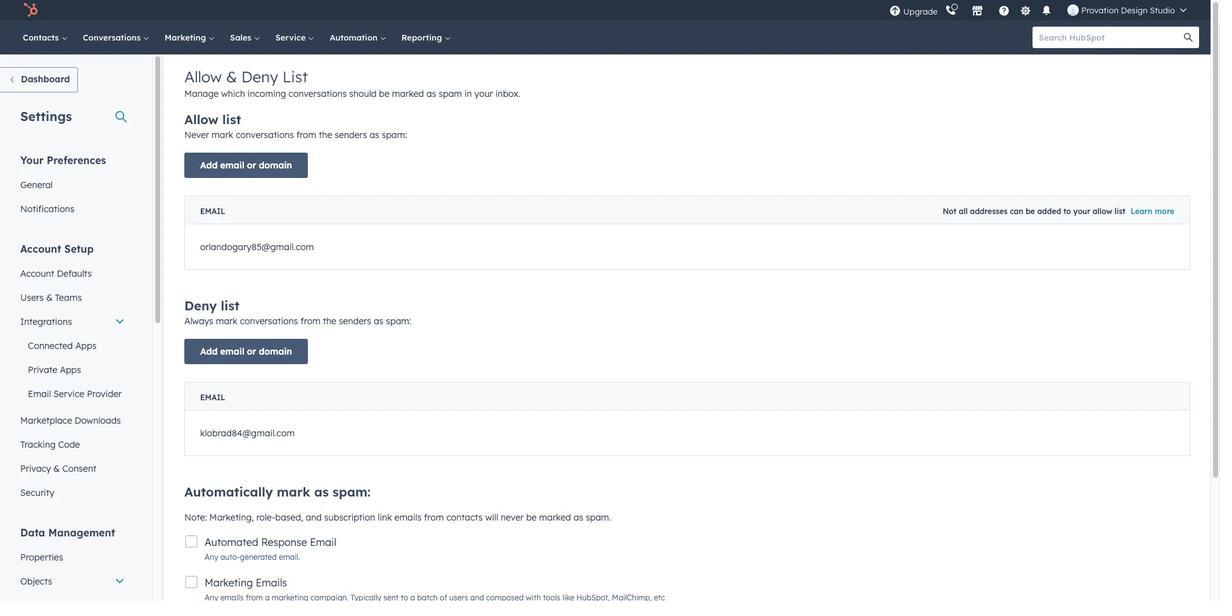 Task type: describe. For each thing, give the bounding box(es) containing it.
users & teams
[[20, 292, 82, 304]]

which
[[221, 88, 245, 99]]

your preferences
[[20, 154, 106, 167]]

as inside allow list never mark conversations from the senders as spam:
[[370, 129, 379, 141]]

incoming
[[248, 88, 286, 99]]

defaults
[[57, 268, 92, 279]]

inbox.
[[496, 88, 521, 99]]

contacts
[[23, 32, 61, 42]]

deny list always mark conversations from the senders as spam:
[[184, 298, 411, 327]]

can
[[1010, 207, 1024, 216]]

contacts link
[[15, 20, 75, 55]]

be inside allow & deny list manage which incoming conversations should be marked as spam in your inbox.
[[379, 88, 390, 99]]

add email or domain for orlandogary85@gmail.com
[[200, 160, 292, 171]]

hubspot image
[[23, 3, 38, 18]]

note: marketing, role-based, and subscription link emails from contacts will never be marked as spam.
[[184, 512, 611, 523]]

email service provider
[[28, 388, 122, 400]]

tracking code
[[20, 439, 80, 451]]

contacts
[[447, 512, 483, 523]]

never
[[184, 129, 209, 141]]

account for account defaults
[[20, 268, 54, 279]]

klobrad84@gmail.com
[[200, 427, 295, 439]]

connected apps
[[28, 340, 97, 352]]

service inside 'account setup' element
[[54, 388, 84, 400]]

spam
[[439, 88, 462, 99]]

add email or domain button for klobrad84@gmail.com
[[184, 339, 308, 364]]

learn
[[1131, 207, 1153, 216]]

and
[[306, 512, 322, 523]]

spam.
[[586, 512, 611, 523]]

dashboard link
[[0, 67, 78, 93]]

automatically
[[184, 484, 273, 500]]

provation design studio
[[1082, 5, 1176, 15]]

settings
[[20, 108, 72, 124]]

conversations inside allow & deny list manage which incoming conversations should be marked as spam in your inbox.
[[289, 88, 347, 99]]

email for klobrad84@gmail.com
[[220, 346, 244, 357]]

& for allow
[[226, 67, 237, 86]]

your inside allow & deny list manage which incoming conversations should be marked as spam in your inbox.
[[475, 88, 493, 99]]

spam: for deny
[[386, 316, 411, 327]]

deny inside deny list always mark conversations from the senders as spam:
[[184, 298, 217, 314]]

response
[[261, 536, 307, 549]]

more
[[1155, 207, 1175, 216]]

addresses
[[970, 207, 1008, 216]]

objects button
[[13, 570, 132, 594]]

consent
[[62, 463, 96, 475]]

all
[[959, 207, 968, 216]]

always
[[184, 316, 213, 327]]

connected apps link
[[13, 334, 132, 358]]

as inside deny list always mark conversations from the senders as spam:
[[374, 316, 384, 327]]

list for deny
[[221, 298, 240, 314]]

emails
[[395, 512, 422, 523]]

account setup
[[20, 243, 94, 255]]

private
[[28, 364, 57, 376]]

list for allow
[[222, 112, 241, 127]]

notifications button
[[1036, 0, 1058, 20]]

reporting link
[[394, 20, 459, 55]]

users
[[20, 292, 44, 304]]

1 horizontal spatial your
[[1074, 207, 1091, 216]]

or for orlandogary85@gmail.com
[[247, 160, 256, 171]]

in
[[465, 88, 472, 99]]

orlandogary85@gmail.com
[[200, 241, 314, 253]]

list
[[283, 67, 308, 86]]

allow
[[1093, 207, 1113, 216]]

objects
[[20, 576, 52, 587]]

link
[[378, 512, 392, 523]]

notifications image
[[1041, 6, 1053, 17]]

add for orlandogary85@gmail.com
[[200, 160, 218, 171]]

note:
[[184, 512, 207, 523]]

any auto-generated email.
[[205, 553, 300, 562]]

settings link
[[1018, 3, 1034, 17]]

marketplace downloads
[[20, 415, 121, 427]]

help image
[[999, 6, 1010, 17]]

1 vertical spatial list
[[1115, 207, 1126, 216]]

manage
[[184, 88, 219, 99]]

marketplaces button
[[965, 0, 991, 20]]

email.
[[279, 553, 300, 562]]

1 horizontal spatial service
[[275, 32, 308, 42]]

teams
[[55, 292, 82, 304]]

management
[[48, 527, 115, 539]]

email up orlandogary85@gmail.com
[[200, 207, 225, 216]]

add for klobrad84@gmail.com
[[200, 346, 218, 357]]

or for klobrad84@gmail.com
[[247, 346, 256, 357]]

code
[[58, 439, 80, 451]]

the for deny
[[323, 316, 337, 327]]

automation
[[330, 32, 380, 42]]

james peterson image
[[1068, 4, 1079, 16]]

upgrade
[[904, 6, 938, 16]]

domain for orlandogary85@gmail.com
[[259, 160, 292, 171]]

provation
[[1082, 5, 1119, 15]]

design
[[1121, 5, 1148, 15]]

help button
[[994, 0, 1015, 20]]

marketing link
[[157, 20, 222, 55]]

from for deny
[[301, 316, 321, 327]]

mark for allow
[[212, 129, 233, 141]]

privacy & consent link
[[13, 457, 132, 481]]

calling icon button
[[941, 2, 962, 18]]



Task type: locate. For each thing, give the bounding box(es) containing it.
account defaults
[[20, 268, 92, 279]]

connected
[[28, 340, 73, 352]]

add email or domain down always
[[200, 346, 292, 357]]

mark for deny
[[216, 316, 238, 327]]

1 vertical spatial add email or domain
[[200, 346, 292, 357]]

service
[[275, 32, 308, 42], [54, 388, 84, 400]]

2 vertical spatial spam:
[[333, 484, 371, 500]]

2 vertical spatial &
[[53, 463, 60, 475]]

apps for connected apps
[[75, 340, 97, 352]]

calling icon image
[[946, 5, 957, 16]]

1 vertical spatial account
[[20, 268, 54, 279]]

senders for allow
[[335, 129, 367, 141]]

mark right 'never'
[[212, 129, 233, 141]]

1 horizontal spatial marked
[[539, 512, 571, 523]]

list
[[222, 112, 241, 127], [1115, 207, 1126, 216], [221, 298, 240, 314]]

senders for deny
[[339, 316, 371, 327]]

& for privacy
[[53, 463, 60, 475]]

0 vertical spatial marked
[[392, 88, 424, 99]]

1 vertical spatial mark
[[216, 316, 238, 327]]

1 allow from the top
[[184, 67, 222, 86]]

mark inside allow list never mark conversations from the senders as spam:
[[212, 129, 233, 141]]

deny up always
[[184, 298, 217, 314]]

2 account from the top
[[20, 268, 54, 279]]

search button
[[1178, 27, 1200, 48]]

to
[[1064, 207, 1072, 216]]

studio
[[1150, 5, 1176, 15]]

general
[[20, 179, 53, 191]]

1 vertical spatial conversations
[[236, 129, 294, 141]]

your
[[20, 154, 44, 167]]

senders inside allow list never mark conversations from the senders as spam:
[[335, 129, 367, 141]]

apps down integrations "button"
[[75, 340, 97, 352]]

2 add email or domain button from the top
[[184, 339, 308, 364]]

account up 'users'
[[20, 268, 54, 279]]

email for orlandogary85@gmail.com
[[220, 160, 244, 171]]

1 vertical spatial senders
[[339, 316, 371, 327]]

service up list
[[275, 32, 308, 42]]

1 vertical spatial apps
[[60, 364, 81, 376]]

1 vertical spatial add email or domain button
[[184, 339, 308, 364]]

allow for list
[[184, 112, 219, 127]]

0 horizontal spatial service
[[54, 388, 84, 400]]

1 add email or domain button from the top
[[184, 153, 308, 178]]

your right to
[[1074, 207, 1091, 216]]

add
[[200, 160, 218, 171], [200, 346, 218, 357]]

1 vertical spatial be
[[1026, 207, 1035, 216]]

2 horizontal spatial &
[[226, 67, 237, 86]]

add email or domain down 'never'
[[200, 160, 292, 171]]

0 vertical spatial marketing
[[165, 32, 209, 42]]

marketplace downloads link
[[13, 409, 132, 433]]

0 vertical spatial mark
[[212, 129, 233, 141]]

conversations for deny
[[240, 316, 298, 327]]

1 add from the top
[[200, 160, 218, 171]]

marketing
[[165, 32, 209, 42], [205, 577, 253, 589]]

allow for &
[[184, 67, 222, 86]]

2 allow from the top
[[184, 112, 219, 127]]

0 vertical spatial &
[[226, 67, 237, 86]]

add email or domain button down always
[[184, 339, 308, 364]]

allow up 'never'
[[184, 112, 219, 127]]

integrations
[[20, 316, 72, 328]]

downloads
[[75, 415, 121, 427]]

generated
[[240, 553, 277, 562]]

add down always
[[200, 346, 218, 357]]

security
[[20, 487, 54, 499]]

& right privacy
[[53, 463, 60, 475]]

settings image
[[1020, 5, 1031, 17]]

data management element
[[13, 526, 132, 601]]

marked
[[392, 88, 424, 99], [539, 512, 571, 523]]

apps for private apps
[[60, 364, 81, 376]]

0 vertical spatial allow
[[184, 67, 222, 86]]

email
[[220, 160, 244, 171], [220, 346, 244, 357]]

2 add from the top
[[200, 346, 218, 357]]

2 or from the top
[[247, 346, 256, 357]]

automation link
[[322, 20, 394, 55]]

spam: inside deny list always mark conversations from the senders as spam:
[[386, 316, 411, 327]]

auto-
[[220, 553, 240, 562]]

menu
[[889, 0, 1196, 20]]

1 add email or domain from the top
[[200, 160, 292, 171]]

0 horizontal spatial deny
[[184, 298, 217, 314]]

spam: inside allow list never mark conversations from the senders as spam:
[[382, 129, 407, 141]]

0 vertical spatial apps
[[75, 340, 97, 352]]

2 vertical spatial mark
[[277, 484, 311, 500]]

the inside deny list always mark conversations from the senders as spam:
[[323, 316, 337, 327]]

integrations button
[[13, 310, 132, 334]]

1 vertical spatial marked
[[539, 512, 571, 523]]

0 vertical spatial service
[[275, 32, 308, 42]]

the inside allow list never mark conversations from the senders as spam:
[[319, 129, 332, 141]]

senders inside deny list always mark conversations from the senders as spam:
[[339, 316, 371, 327]]

deny up incoming
[[241, 67, 278, 86]]

email inside email service provider link
[[28, 388, 51, 400]]

list inside allow list never mark conversations from the senders as spam:
[[222, 112, 241, 127]]

conversations
[[83, 32, 143, 42]]

menu containing provation design studio
[[889, 0, 1196, 20]]

as inside allow & deny list manage which incoming conversations should be marked as spam in your inbox.
[[427, 88, 436, 99]]

2 domain from the top
[[259, 346, 292, 357]]

should
[[349, 88, 377, 99]]

your right "in"
[[475, 88, 493, 99]]

domain down deny list always mark conversations from the senders as spam:
[[259, 346, 292, 357]]

marketplaces image
[[972, 6, 984, 17]]

domain for klobrad84@gmail.com
[[259, 346, 292, 357]]

1 vertical spatial add
[[200, 346, 218, 357]]

conversations inside deny list always mark conversations from the senders as spam:
[[240, 316, 298, 327]]

or down deny list always mark conversations from the senders as spam:
[[247, 346, 256, 357]]

automated
[[205, 536, 258, 549]]

0 horizontal spatial marked
[[392, 88, 424, 99]]

2 add email or domain from the top
[[200, 346, 292, 357]]

marked left spam
[[392, 88, 424, 99]]

2 email from the top
[[220, 346, 244, 357]]

1 vertical spatial or
[[247, 346, 256, 357]]

add email or domain button for orlandogary85@gmail.com
[[184, 153, 308, 178]]

from inside deny list always mark conversations from the senders as spam:
[[301, 316, 321, 327]]

0 vertical spatial add email or domain
[[200, 160, 292, 171]]

add down 'never'
[[200, 160, 218, 171]]

data
[[20, 527, 45, 539]]

add email or domain button
[[184, 153, 308, 178], [184, 339, 308, 364]]

1 domain from the top
[[259, 160, 292, 171]]

mark up based,
[[277, 484, 311, 500]]

dashboard
[[21, 74, 70, 85]]

domain
[[259, 160, 292, 171], [259, 346, 292, 357]]

1 vertical spatial allow
[[184, 112, 219, 127]]

marketing,
[[210, 512, 254, 523]]

users & teams link
[[13, 286, 132, 310]]

add email or domain button down 'never'
[[184, 153, 308, 178]]

1 vertical spatial from
[[301, 316, 321, 327]]

conversations for allow
[[236, 129, 294, 141]]

1 vertical spatial deny
[[184, 298, 217, 314]]

1 vertical spatial domain
[[259, 346, 292, 357]]

role-
[[256, 512, 275, 523]]

your preferences element
[[13, 153, 132, 221]]

learn more button
[[1131, 207, 1175, 216]]

0 vertical spatial add
[[200, 160, 218, 171]]

email up the klobrad84@gmail.com
[[200, 393, 225, 402]]

marketing for marketing
[[165, 32, 209, 42]]

0 vertical spatial email
[[220, 160, 244, 171]]

tracking code link
[[13, 433, 132, 457]]

automated response email
[[205, 536, 337, 549]]

setup
[[64, 243, 94, 255]]

service link
[[268, 20, 322, 55]]

marketing down auto-
[[205, 577, 253, 589]]

general link
[[13, 173, 132, 197]]

account up account defaults
[[20, 243, 61, 255]]

0 vertical spatial from
[[297, 129, 316, 141]]

0 vertical spatial add email or domain button
[[184, 153, 308, 178]]

1 vertical spatial service
[[54, 388, 84, 400]]

never
[[501, 512, 524, 523]]

subscription
[[324, 512, 375, 523]]

from
[[297, 129, 316, 141], [301, 316, 321, 327], [424, 512, 444, 523]]

2 vertical spatial from
[[424, 512, 444, 523]]

1 vertical spatial email
[[220, 346, 244, 357]]

privacy
[[20, 463, 51, 475]]

0 vertical spatial be
[[379, 88, 390, 99]]

2 vertical spatial be
[[526, 512, 537, 523]]

marketing for marketing emails
[[205, 577, 253, 589]]

deny inside allow & deny list manage which incoming conversations should be marked as spam in your inbox.
[[241, 67, 278, 86]]

add email or domain for klobrad84@gmail.com
[[200, 346, 292, 357]]

deny
[[241, 67, 278, 86], [184, 298, 217, 314]]

1 vertical spatial the
[[323, 316, 337, 327]]

allow
[[184, 67, 222, 86], [184, 112, 219, 127]]

0 vertical spatial spam:
[[382, 129, 407, 141]]

0 vertical spatial conversations
[[289, 88, 347, 99]]

data management
[[20, 527, 115, 539]]

mark inside deny list always mark conversations from the senders as spam:
[[216, 316, 238, 327]]

be right 'never'
[[526, 512, 537, 523]]

0 horizontal spatial be
[[379, 88, 390, 99]]

list inside deny list always mark conversations from the senders as spam:
[[221, 298, 240, 314]]

spam: for allow
[[382, 129, 407, 141]]

be right the can
[[1026, 207, 1035, 216]]

& for users
[[46, 292, 53, 304]]

preferences
[[47, 154, 106, 167]]

reporting
[[402, 32, 445, 42]]

private apps link
[[13, 358, 132, 382]]

account for account setup
[[20, 243, 61, 255]]

apps down connected apps link
[[60, 364, 81, 376]]

1 vertical spatial marketing
[[205, 577, 253, 589]]

1 vertical spatial your
[[1074, 207, 1091, 216]]

allow up the manage
[[184, 67, 222, 86]]

domain down allow list never mark conversations from the senders as spam:
[[259, 160, 292, 171]]

1 vertical spatial &
[[46, 292, 53, 304]]

email down and
[[310, 536, 337, 549]]

0 horizontal spatial your
[[475, 88, 493, 99]]

conversations link
[[75, 20, 157, 55]]

email service provider link
[[13, 382, 132, 406]]

marked inside allow & deny list manage which incoming conversations should be marked as spam in your inbox.
[[392, 88, 424, 99]]

1 horizontal spatial &
[[53, 463, 60, 475]]

email down private
[[28, 388, 51, 400]]

marked right 'never'
[[539, 512, 571, 523]]

0 vertical spatial the
[[319, 129, 332, 141]]

marketplace
[[20, 415, 72, 427]]

the for allow
[[319, 129, 332, 141]]

provider
[[87, 388, 122, 400]]

from for allow
[[297, 129, 316, 141]]

2 vertical spatial list
[[221, 298, 240, 314]]

provation design studio button
[[1060, 0, 1195, 20]]

marketing emails
[[205, 577, 287, 589]]

properties
[[20, 552, 63, 563]]

privacy & consent
[[20, 463, 96, 475]]

be right should
[[379, 88, 390, 99]]

mark right always
[[216, 316, 238, 327]]

from inside allow list never mark conversations from the senders as spam:
[[297, 129, 316, 141]]

1 account from the top
[[20, 243, 61, 255]]

added
[[1038, 207, 1062, 216]]

1 email from the top
[[220, 160, 244, 171]]

automatically mark as spam:
[[184, 484, 371, 500]]

0 vertical spatial domain
[[259, 160, 292, 171]]

0 vertical spatial account
[[20, 243, 61, 255]]

& right 'users'
[[46, 292, 53, 304]]

private apps
[[28, 364, 81, 376]]

1 vertical spatial spam:
[[386, 316, 411, 327]]

account setup element
[[13, 242, 132, 505]]

emails
[[256, 577, 287, 589]]

service down private apps link
[[54, 388, 84, 400]]

& inside allow & deny list manage which incoming conversations should be marked as spam in your inbox.
[[226, 67, 237, 86]]

conversations inside allow list never mark conversations from the senders as spam:
[[236, 129, 294, 141]]

Search HubSpot search field
[[1033, 27, 1188, 48]]

or down allow list never mark conversations from the senders as spam:
[[247, 160, 256, 171]]

1 horizontal spatial deny
[[241, 67, 278, 86]]

2 horizontal spatial be
[[1026, 207, 1035, 216]]

conversations
[[289, 88, 347, 99], [236, 129, 294, 141], [240, 316, 298, 327]]

not all addresses can be added to your allow list learn more
[[943, 207, 1175, 216]]

0 vertical spatial list
[[222, 112, 241, 127]]

notifications
[[20, 203, 74, 215]]

properties link
[[13, 546, 132, 570]]

2 vertical spatial conversations
[[240, 316, 298, 327]]

notifications link
[[13, 197, 132, 221]]

allow & deny list manage which incoming conversations should be marked as spam in your inbox.
[[184, 67, 521, 99]]

1 horizontal spatial be
[[526, 512, 537, 523]]

senders
[[335, 129, 367, 141], [339, 316, 371, 327]]

1 or from the top
[[247, 160, 256, 171]]

search image
[[1184, 33, 1193, 42]]

0 vertical spatial deny
[[241, 67, 278, 86]]

0 vertical spatial or
[[247, 160, 256, 171]]

allow list never mark conversations from the senders as spam:
[[184, 112, 407, 141]]

0 vertical spatial your
[[475, 88, 493, 99]]

or
[[247, 160, 256, 171], [247, 346, 256, 357]]

allow inside allow list never mark conversations from the senders as spam:
[[184, 112, 219, 127]]

allow inside allow & deny list manage which incoming conversations should be marked as spam in your inbox.
[[184, 67, 222, 86]]

& up "which" on the left of page
[[226, 67, 237, 86]]

sales
[[230, 32, 254, 42]]

marketing left sales
[[165, 32, 209, 42]]

0 vertical spatial senders
[[335, 129, 367, 141]]

any
[[205, 553, 218, 562]]

0 horizontal spatial &
[[46, 292, 53, 304]]

account defaults link
[[13, 262, 132, 286]]

upgrade image
[[890, 5, 901, 17]]



Task type: vqa. For each thing, say whether or not it's contained in the screenshot.
Reporting menu
no



